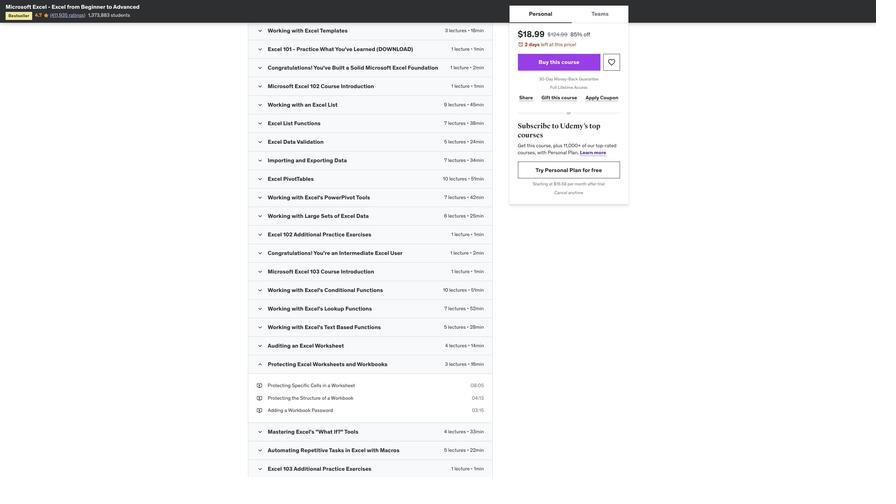 Task type: locate. For each thing, give the bounding box(es) containing it.
3 lectures • 18min
[[445, 27, 484, 34]]

• for protecting excel worksheets and workbooks
[[468, 361, 470, 367]]

1 1 lecture • 2min from the top
[[450, 64, 484, 71]]

1 vertical spatial course
[[321, 268, 340, 275]]

2 2min from the top
[[473, 250, 484, 256]]

macros
[[380, 447, 400, 454]]

10 lectures • 51min down 7 lectures • 34min on the right
[[443, 176, 484, 182]]

subscribe
[[518, 122, 551, 130]]

1 vertical spatial additional
[[294, 465, 321, 472]]

3 small image from the top
[[257, 120, 264, 127]]

- for practice
[[293, 45, 295, 52]]

1 vertical spatial course
[[561, 94, 577, 101]]

protecting the structure of a workbook
[[268, 395, 353, 401]]

2 10 from the top
[[443, 287, 448, 293]]

excel's left "what
[[296, 428, 314, 435]]

4 1min from the top
[[474, 268, 484, 275]]

excel's for text
[[305, 324, 323, 330]]

introduction down solid in the top of the page
[[341, 83, 374, 90]]

1 vertical spatial -
[[293, 45, 295, 52]]

1 vertical spatial of
[[334, 212, 340, 219]]

1 lecture • 1min for microsoft excel 102 course introduction
[[451, 83, 484, 89]]

5 small image from the top
[[257, 231, 264, 238]]

excel's left lookup
[[305, 305, 323, 312]]

small image for excel 102 additional practice exercises
[[257, 231, 264, 238]]

7 down 9
[[444, 120, 447, 126]]

with up working with excel's text based functions
[[292, 305, 303, 312]]

access
[[574, 85, 588, 90]]

2 vertical spatial protecting
[[268, 395, 291, 401]]

tab list
[[509, 6, 628, 23]]

automating repetitive tasks in excel with macros
[[268, 447, 400, 454]]

30-
[[539, 76, 546, 81]]

0 vertical spatial 3
[[445, 27, 448, 34]]

7
[[444, 120, 447, 126], [444, 157, 447, 163], [444, 194, 447, 200], [444, 305, 447, 312]]

small image
[[257, 27, 264, 34], [257, 64, 264, 71], [257, 120, 264, 127], [257, 157, 264, 164], [257, 176, 264, 183], [257, 194, 264, 201], [257, 213, 264, 220], [257, 250, 264, 257], [257, 287, 264, 294], [257, 447, 264, 454], [257, 465, 264, 472]]

excel 101 - practice what you've learned (download)
[[268, 45, 413, 52]]

adding
[[268, 407, 283, 413]]

1 vertical spatial practice
[[323, 231, 345, 238]]

repetitive
[[301, 447, 328, 454]]

in right "tasks"
[[345, 447, 350, 454]]

protecting left specific
[[268, 382, 291, 389]]

4 up 5 lectures • 22min
[[444, 428, 447, 435]]

wishlist image
[[607, 58, 616, 66]]

lectures up 5 lectures • 22min
[[448, 428, 466, 435]]

1 7 from the top
[[444, 120, 447, 126]]

worksheet down text
[[315, 342, 344, 349]]

tab list containing personal
[[509, 6, 628, 23]]

practice for 102
[[323, 231, 345, 238]]

specific
[[292, 382, 309, 389]]

this inside button
[[550, 58, 560, 65]]

51min for working with excel's conditional functions
[[471, 287, 484, 293]]

apply
[[586, 94, 599, 101]]

2 introduction from the top
[[341, 268, 374, 275]]

4 1 lecture • 1min from the top
[[451, 268, 484, 275]]

0 vertical spatial tools
[[356, 194, 370, 201]]

small image for working with excel's text based functions
[[257, 324, 264, 331]]

advanced
[[113, 3, 140, 10]]

3 protecting from the top
[[268, 395, 291, 401]]

1 vertical spatial an
[[331, 249, 338, 256]]

51min for excel pivottables
[[471, 176, 484, 182]]

excel pivottables
[[268, 175, 314, 182]]

52min
[[470, 305, 484, 312]]

5 for excel data validation
[[444, 138, 447, 145]]

5 down 7 lectures • 38min
[[444, 138, 447, 145]]

2 additional from the top
[[294, 465, 321, 472]]

lectures
[[449, 27, 467, 34], [448, 101, 466, 108], [448, 120, 466, 126], [448, 138, 466, 145], [448, 157, 466, 163], [449, 176, 467, 182], [448, 194, 466, 200], [448, 213, 466, 219], [449, 287, 467, 293], [448, 305, 466, 312], [448, 324, 466, 330], [449, 342, 467, 349], [449, 361, 467, 367], [448, 428, 466, 435], [448, 447, 466, 453]]

1 lecture • 2min for congratulations! you've built a solid microsoft excel foundation
[[450, 64, 484, 71]]

ratings)
[[69, 12, 85, 18]]

103 down the you're
[[310, 268, 320, 275]]

plus
[[553, 142, 562, 149]]

3 xsmall image from the top
[[257, 407, 262, 414]]

for
[[583, 166, 590, 173]]

1 10 from the top
[[443, 176, 448, 182]]

1 vertical spatial 10
[[443, 287, 448, 293]]

0 horizontal spatial 102
[[283, 231, 293, 238]]

2 vertical spatial practice
[[323, 465, 345, 472]]

small image for working with excel's conditional functions
[[257, 287, 264, 294]]

1 for microsoft excel 103 course introduction
[[451, 268, 453, 275]]

in right "cells"
[[323, 382, 327, 389]]

4 for auditing an excel worksheet
[[445, 342, 448, 349]]

with up auditing an excel worksheet at the bottom left
[[292, 324, 303, 330]]

5 down the 7 lectures • 52min
[[444, 324, 447, 330]]

1 lecture • 1min
[[451, 46, 484, 52], [451, 83, 484, 89], [451, 231, 484, 237], [451, 268, 484, 275], [451, 465, 484, 472]]

• for importing and exporting data
[[467, 157, 469, 163]]

protecting for protecting specific cells in a worksheet
[[268, 382, 291, 389]]

5 1min from the top
[[474, 465, 484, 472]]

0 vertical spatial practice
[[296, 45, 319, 52]]

bestseller
[[8, 13, 29, 18]]

an right auditing
[[292, 342, 298, 349]]

in for a
[[323, 382, 327, 389]]

5 lectures • 22min
[[444, 447, 484, 453]]

to inside subscribe to udemy's top courses
[[552, 122, 559, 130]]

2 1min from the top
[[474, 83, 484, 89]]

1 horizontal spatial -
[[293, 45, 295, 52]]

1 1 lecture • 1min from the top
[[451, 46, 484, 52]]

this up courses,
[[527, 142, 535, 149]]

anytime
[[568, 190, 583, 195]]

2 course from the top
[[561, 94, 577, 101]]

0 vertical spatial list
[[328, 101, 338, 108]]

introduction down intermediate
[[341, 268, 374, 275]]

protecting for protecting excel worksheets and workbooks
[[268, 361, 296, 368]]

1 2min from the top
[[473, 64, 484, 71]]

0 vertical spatial congratulations!
[[268, 64, 312, 71]]

buy this course button
[[518, 54, 600, 71]]

microsoft excel 103 course introduction
[[268, 268, 374, 275]]

lectures left 16min
[[449, 361, 467, 367]]

2 horizontal spatial of
[[582, 142, 586, 149]]

with up 101
[[292, 27, 303, 34]]

4 down 5 lectures • 28min
[[445, 342, 448, 349]]

1 horizontal spatial an
[[305, 101, 311, 108]]

congratulations!
[[268, 64, 312, 71], [268, 249, 312, 256]]

1 vertical spatial personal
[[548, 149, 567, 156]]

6
[[444, 213, 447, 219]]

0 vertical spatial data
[[283, 138, 296, 145]]

practice down automating repetitive tasks in excel with macros
[[323, 465, 345, 472]]

0 horizontal spatial to
[[106, 3, 112, 10]]

lectures up 5 lectures • 28min
[[448, 305, 466, 312]]

4
[[445, 342, 448, 349], [444, 428, 447, 435]]

4 lectures • 33min
[[444, 428, 484, 435]]

lectures for protecting excel worksheets and workbooks
[[449, 361, 467, 367]]

6 small image from the top
[[257, 194, 264, 201]]

lectures down the 7 lectures • 52min
[[448, 324, 466, 330]]

51min
[[471, 176, 484, 182], [471, 287, 484, 293]]

lecture for excel 101 - practice what you've learned (download)
[[454, 46, 470, 52]]

2 congratulations! from the top
[[268, 249, 312, 256]]

lectures right 9
[[448, 101, 466, 108]]

teams
[[592, 10, 609, 17]]

small image for working with excel's powerpivot tools
[[257, 194, 264, 201]]

with for working with an excel list
[[292, 101, 303, 108]]

2 course from the top
[[321, 268, 340, 275]]

0 vertical spatial 10 lectures • 51min
[[443, 176, 484, 182]]

with for working with excel's text based functions
[[292, 324, 303, 330]]

with down "course,"
[[537, 149, 547, 156]]

0 vertical spatial in
[[323, 382, 327, 389]]

this right the gift
[[551, 94, 560, 101]]

1 51min from the top
[[471, 176, 484, 182]]

working for working with an excel list
[[268, 101, 290, 108]]

additional down large on the top of page
[[294, 231, 321, 238]]

1 vertical spatial 4
[[444, 428, 447, 435]]

course inside button
[[561, 58, 580, 65]]

1 vertical spatial exercises
[[346, 465, 371, 472]]

3 for working with excel templates
[[445, 27, 448, 34]]

with for working with large sets of excel data
[[292, 212, 303, 219]]

excel 102 additional practice exercises
[[268, 231, 371, 238]]

0 horizontal spatial you've
[[314, 64, 331, 71]]

1 horizontal spatial and
[[346, 361, 356, 368]]

of
[[582, 142, 586, 149], [334, 212, 340, 219], [322, 395, 326, 401]]

0 vertical spatial 102
[[310, 83, 320, 90]]

7 up 5 lectures • 28min
[[444, 305, 447, 312]]

4 7 from the top
[[444, 305, 447, 312]]

mastering excel's "what if?" tools
[[268, 428, 358, 435]]

0 vertical spatial you've
[[335, 45, 352, 52]]

lectures left 18min
[[449, 27, 467, 34]]

you've right 'what'
[[335, 45, 352, 52]]

51min up 42min
[[471, 176, 484, 182]]

personal inside the get this course, plus 11,000+ of our top-rated courses, with personal plan.
[[548, 149, 567, 156]]

1 vertical spatial 3
[[445, 361, 448, 367]]

0 horizontal spatial an
[[292, 342, 298, 349]]

lectures for working with excel's conditional functions
[[449, 287, 467, 293]]

1 protecting from the top
[[268, 361, 296, 368]]

6 small image from the top
[[257, 268, 264, 275]]

6 working from the top
[[268, 305, 290, 312]]

0 vertical spatial of
[[582, 142, 586, 149]]

additional down repetitive
[[294, 465, 321, 472]]

2 1 lecture • 2min from the top
[[450, 250, 484, 256]]

7 down 5 lectures • 24min on the top right of the page
[[444, 157, 447, 163]]

2 vertical spatial data
[[356, 212, 369, 219]]

a right adding
[[284, 407, 287, 413]]

1 vertical spatial at
[[549, 181, 553, 187]]

course down lifetime
[[561, 94, 577, 101]]

2 vertical spatial 5
[[444, 447, 447, 453]]

1 3 from the top
[[445, 27, 448, 34]]

2 xsmall image from the top
[[257, 395, 262, 402]]

0 horizontal spatial -
[[48, 3, 50, 10]]

this
[[555, 41, 563, 48], [550, 58, 560, 65], [551, 94, 560, 101], [527, 142, 535, 149]]

to
[[106, 3, 112, 10], [552, 122, 559, 130]]

(download)
[[377, 45, 413, 52]]

small image for working with excel templates
[[257, 27, 264, 34]]

working for working with excel's lookup functions
[[268, 305, 290, 312]]

5 for working with excel's text based functions
[[444, 324, 447, 330]]

sets
[[321, 212, 333, 219]]

10 lectures • 51min for working with excel's conditional functions
[[443, 287, 484, 293]]

1 vertical spatial data
[[334, 157, 347, 164]]

1 vertical spatial tools
[[344, 428, 358, 435]]

2 1 lecture • 1min from the top
[[451, 83, 484, 89]]

0 vertical spatial personal
[[529, 10, 552, 17]]

2 vertical spatial of
[[322, 395, 326, 401]]

left
[[541, 41, 548, 48]]

1 vertical spatial in
[[345, 447, 350, 454]]

5 down 4 lectures • 33min
[[444, 447, 447, 453]]

small image
[[257, 46, 264, 53], [257, 83, 264, 90], [257, 101, 264, 108], [257, 138, 264, 145], [257, 231, 264, 238], [257, 268, 264, 275], [257, 305, 264, 312], [257, 324, 264, 331], [257, 342, 264, 349], [257, 361, 264, 368], [257, 428, 264, 435]]

additional
[[294, 231, 321, 238], [294, 465, 321, 472]]

1 vertical spatial protecting
[[268, 382, 291, 389]]

small image for excel 103 additional practice exercises
[[257, 465, 264, 472]]

excel's left text
[[305, 324, 323, 330]]

• for working with an excel list
[[467, 101, 469, 108]]

11,000+
[[564, 142, 581, 149]]

1 horizontal spatial in
[[345, 447, 350, 454]]

this for gift
[[551, 94, 560, 101]]

with up working with excel's lookup functions
[[292, 286, 303, 293]]

7 for excel list functions
[[444, 120, 447, 126]]

10 up the 7 lectures • 52min
[[443, 287, 448, 293]]

2 10 lectures • 51min from the top
[[443, 287, 484, 293]]

gift this course
[[541, 94, 577, 101]]

0 vertical spatial protecting
[[268, 361, 296, 368]]

0 vertical spatial 4
[[445, 342, 448, 349]]

1 vertical spatial 10 lectures • 51min
[[443, 287, 484, 293]]

1,373,883 students
[[88, 12, 130, 18]]

1 vertical spatial 1 lecture • 2min
[[450, 250, 484, 256]]

1 xsmall image from the top
[[257, 382, 262, 389]]

0 vertical spatial 10
[[443, 176, 448, 182]]

1 introduction from the top
[[341, 83, 374, 90]]

0 vertical spatial and
[[296, 157, 306, 164]]

excel's for conditional
[[305, 286, 323, 293]]

get
[[518, 142, 526, 149]]

intermediate
[[339, 249, 374, 256]]

0 horizontal spatial list
[[283, 120, 293, 127]]

and up pivottables
[[296, 157, 306, 164]]

with inside the get this course, plus 11,000+ of our top-rated courses, with personal plan.
[[537, 149, 547, 156]]

to up 1,373,883 students
[[106, 3, 112, 10]]

0 horizontal spatial 103
[[283, 465, 293, 472]]

working with excel templates
[[268, 27, 348, 34]]

0 horizontal spatial in
[[323, 382, 327, 389]]

0 vertical spatial 1 lecture • 2min
[[450, 64, 484, 71]]

lectures left 14min
[[449, 342, 467, 349]]

1 horizontal spatial to
[[552, 122, 559, 130]]

9 lectures • 45min
[[444, 101, 484, 108]]

3 working from the top
[[268, 194, 290, 201]]

list up the excel data validation
[[283, 120, 293, 127]]

try
[[536, 166, 544, 173]]

4 working from the top
[[268, 212, 290, 219]]

excel's up large on the top of page
[[305, 194, 323, 201]]

1 vertical spatial congratulations!
[[268, 249, 312, 256]]

4 small image from the top
[[257, 157, 264, 164]]

7 up the 6
[[444, 194, 447, 200]]

workbook down the
[[288, 407, 311, 413]]

1 vertical spatial and
[[346, 361, 356, 368]]

0 vertical spatial exercises
[[346, 231, 371, 238]]

2 7 from the top
[[444, 157, 447, 163]]

3 1min from the top
[[474, 231, 484, 237]]

0 vertical spatial course
[[561, 58, 580, 65]]

tools right powerpivot
[[356, 194, 370, 201]]

with left large on the top of page
[[292, 212, 303, 219]]

0 vertical spatial an
[[305, 101, 311, 108]]

2 small image from the top
[[257, 64, 264, 71]]

2 exercises from the top
[[346, 465, 371, 472]]

user
[[390, 249, 403, 256]]

2 horizontal spatial an
[[331, 249, 338, 256]]

1 vertical spatial 51min
[[471, 287, 484, 293]]

1 for congratulations! you're an intermediate excel user
[[450, 250, 452, 256]]

1 vertical spatial 2min
[[473, 250, 484, 256]]

1 horizontal spatial of
[[334, 212, 340, 219]]

0 vertical spatial introduction
[[341, 83, 374, 90]]

1 course from the top
[[561, 58, 580, 65]]

of right sets
[[334, 212, 340, 219]]

0 vertical spatial at
[[549, 41, 554, 48]]

10 small image from the top
[[257, 361, 264, 368]]

45min
[[470, 101, 484, 108]]

course
[[561, 58, 580, 65], [561, 94, 577, 101]]

lectures up the 7 lectures • 52min
[[449, 287, 467, 293]]

microsoft for microsoft excel - excel from beginner to advanced
[[6, 3, 31, 10]]

course up working with excel's conditional functions in the bottom of the page
[[321, 268, 340, 275]]

working with large sets of excel data
[[268, 212, 369, 219]]

7 small image from the top
[[257, 213, 264, 220]]

with down pivottables
[[292, 194, 303, 201]]

- up (411,935
[[48, 3, 50, 10]]

0 vertical spatial -
[[48, 3, 50, 10]]

1 1min from the top
[[474, 46, 484, 52]]

1 vertical spatial introduction
[[341, 268, 374, 275]]

1 course from the top
[[321, 83, 340, 90]]

to left udemy's
[[552, 122, 559, 130]]

and left workbooks
[[346, 361, 356, 368]]

1min for excel 103 additional practice exercises
[[474, 465, 484, 472]]

4 small image from the top
[[257, 138, 264, 145]]

conditional
[[324, 286, 355, 293]]

5 1 lecture • 1min from the top
[[451, 465, 484, 472]]

2 horizontal spatial data
[[356, 212, 369, 219]]

- right 101
[[293, 45, 295, 52]]

protecting down auditing
[[268, 361, 296, 368]]

working for working with excel's powerpivot tools
[[268, 194, 290, 201]]

coupon
[[600, 94, 618, 101]]

1 congratulations! from the top
[[268, 64, 312, 71]]

congratulations! for congratulations! you're an intermediate excel user
[[268, 249, 312, 256]]

plan.
[[568, 149, 579, 156]]

lecture for congratulations! you've built a solid microsoft excel foundation
[[454, 64, 469, 71]]

1min for excel 102 additional practice exercises
[[474, 231, 484, 237]]

0 vertical spatial additional
[[294, 231, 321, 238]]

if?"
[[334, 428, 343, 435]]

11 small image from the top
[[257, 428, 264, 435]]

of left our at the top
[[582, 142, 586, 149]]

practice down working with excel templates
[[296, 45, 319, 52]]

51min up 52min
[[471, 287, 484, 293]]

this inside the get this course, plus 11,000+ of our top-rated courses, with personal plan.
[[527, 142, 535, 149]]

at
[[549, 41, 554, 48], [549, 181, 553, 187]]

8 small image from the top
[[257, 324, 264, 331]]

1min for microsoft excel 103 course introduction
[[474, 268, 484, 275]]

importing and exporting data
[[268, 157, 347, 164]]

lectures for mastering excel's "what if?" tools
[[448, 428, 466, 435]]

0 vertical spatial course
[[321, 83, 340, 90]]

9 small image from the top
[[257, 342, 264, 349]]

exercises down automating repetitive tasks in excel with macros
[[346, 465, 371, 472]]

10 down 7 lectures • 34min on the right
[[443, 176, 448, 182]]

2 working from the top
[[268, 101, 290, 108]]

0 horizontal spatial of
[[322, 395, 326, 401]]

3 down the 4 lectures • 14min on the bottom
[[445, 361, 448, 367]]

3 1 lecture • 1min from the top
[[451, 231, 484, 237]]

1 vertical spatial xsmall image
[[257, 395, 262, 402]]

tools for mastering excel's "what if?" tools
[[344, 428, 358, 435]]

foundation
[[408, 64, 438, 71]]

1 vertical spatial 5
[[444, 324, 447, 330]]

9 small image from the top
[[257, 287, 264, 294]]

cells
[[311, 382, 321, 389]]

practice up congratulations! you're an intermediate excel user
[[323, 231, 345, 238]]

course for buy this course
[[561, 58, 580, 65]]

and
[[296, 157, 306, 164], [346, 361, 356, 368]]

lectures down 5 lectures • 24min on the top right of the page
[[448, 157, 466, 163]]

1 vertical spatial 103
[[283, 465, 293, 472]]

1 10 lectures • 51min from the top
[[443, 176, 484, 182]]

our
[[588, 142, 595, 149]]

you've left built
[[314, 64, 331, 71]]

2 3 from the top
[[445, 361, 448, 367]]

lectures down 9 lectures • 45min
[[448, 120, 466, 126]]

0 horizontal spatial workbook
[[288, 407, 311, 413]]

worksheet down the worksheets
[[331, 382, 355, 389]]

tools right if?"
[[344, 428, 358, 435]]

this for buy
[[550, 58, 560, 65]]

0 vertical spatial xsmall image
[[257, 382, 262, 389]]

7 small image from the top
[[257, 305, 264, 312]]

exercises up intermediate
[[346, 231, 371, 238]]

• for excel data validation
[[467, 138, 469, 145]]

1 exercises from the top
[[346, 231, 371, 238]]

1 working from the top
[[268, 27, 290, 34]]

1 horizontal spatial 103
[[310, 268, 320, 275]]

small image for excel list functions
[[257, 120, 264, 127]]

an down 'microsoft excel 102 course introduction'
[[305, 101, 311, 108]]

2 51min from the top
[[471, 287, 484, 293]]

personal up the '$16.58'
[[545, 166, 568, 173]]

2 protecting from the top
[[268, 382, 291, 389]]

lectures for importing and exporting data
[[448, 157, 466, 163]]

workbook up password
[[331, 395, 353, 401]]

at right left
[[549, 41, 554, 48]]

course up back
[[561, 58, 580, 65]]

11 small image from the top
[[257, 465, 264, 472]]

list down 'microsoft excel 102 course introduction'
[[328, 101, 338, 108]]

10 small image from the top
[[257, 447, 264, 454]]

small image for protecting excel worksheets and workbooks
[[257, 361, 264, 368]]

4.7
[[35, 12, 42, 18]]

lectures down 7 lectures • 34min on the right
[[449, 176, 467, 182]]

xsmall image
[[257, 382, 262, 389], [257, 395, 262, 402], [257, 407, 262, 414]]

• for working with excel templates
[[468, 27, 470, 34]]

course for gift this course
[[561, 94, 577, 101]]

8 small image from the top
[[257, 250, 264, 257]]

$18.99
[[518, 29, 545, 40]]

0 vertical spatial 5
[[444, 138, 447, 145]]

lectures down 4 lectures • 33min
[[448, 447, 466, 453]]

3 7 from the top
[[444, 194, 447, 200]]

0 vertical spatial worksheet
[[315, 342, 344, 349]]

1 for microsoft excel 102 course introduction
[[451, 83, 453, 89]]

an right the you're
[[331, 249, 338, 256]]

functions up based
[[345, 305, 372, 312]]

3 left 18min
[[445, 27, 448, 34]]

xsmall image for protecting the structure of a workbook
[[257, 395, 262, 402]]

additional for 103
[[294, 465, 321, 472]]

congratulations! down 101
[[268, 64, 312, 71]]

1 small image from the top
[[257, 46, 264, 53]]

22min
[[470, 447, 484, 453]]

1 vertical spatial to
[[552, 122, 559, 130]]

course for 103
[[321, 268, 340, 275]]

5 working from the top
[[268, 286, 290, 293]]

in
[[323, 382, 327, 389], [345, 447, 350, 454]]

1 additional from the top
[[294, 231, 321, 238]]

1 horizontal spatial workbook
[[331, 395, 353, 401]]

0 vertical spatial 51min
[[471, 176, 484, 182]]

course down built
[[321, 83, 340, 90]]

1 small image from the top
[[257, 27, 264, 34]]

at left the '$16.58'
[[549, 181, 553, 187]]

full
[[550, 85, 557, 90]]

5 lectures • 28min
[[444, 324, 484, 330]]

you've
[[335, 45, 352, 52], [314, 64, 331, 71]]

lectures down 7 lectures • 38min
[[448, 138, 466, 145]]

protecting up adding
[[268, 395, 291, 401]]

103
[[310, 268, 320, 275], [283, 465, 293, 472]]

working for working with excel templates
[[268, 27, 290, 34]]

a right "cells"
[[328, 382, 330, 389]]

• for automating repetitive tasks in excel with macros
[[467, 447, 469, 453]]

1 vertical spatial 102
[[283, 231, 293, 238]]

10 lectures • 51min up the 7 lectures • 52min
[[443, 287, 484, 293]]

lectures for excel pivottables
[[449, 176, 467, 182]]

worksheet
[[315, 342, 344, 349], [331, 382, 355, 389]]

34min
[[470, 157, 484, 163]]

personal down plus
[[548, 149, 567, 156]]

1
[[451, 46, 453, 52], [450, 64, 452, 71], [451, 83, 453, 89], [451, 231, 453, 237], [450, 250, 452, 256], [451, 268, 453, 275], [451, 465, 453, 472]]

5 small image from the top
[[257, 176, 264, 183]]

1,373,883
[[88, 12, 110, 18]]

3 small image from the top
[[257, 101, 264, 108]]

0 vertical spatial 2min
[[473, 64, 484, 71]]

2 small image from the top
[[257, 83, 264, 90]]

a right built
[[346, 64, 349, 71]]

with up excel list functions
[[292, 101, 303, 108]]

7 working from the top
[[268, 324, 290, 330]]

this right buy
[[550, 58, 560, 65]]

importing
[[268, 157, 294, 164]]

1min for excel 101 - practice what you've learned (download)
[[474, 46, 484, 52]]

of up password
[[322, 395, 326, 401]]

1 horizontal spatial list
[[328, 101, 338, 108]]

lectures for working with large sets of excel data
[[448, 213, 466, 219]]

1 lecture • 1min for excel 103 additional practice exercises
[[451, 465, 484, 472]]

exercises for excel 102 additional practice exercises
[[346, 231, 371, 238]]

2min
[[473, 64, 484, 71], [473, 250, 484, 256]]



Task type: vqa. For each thing, say whether or not it's contained in the screenshot.
Excel's related to PowerPivot
yes



Task type: describe. For each thing, give the bounding box(es) containing it.
working for working with large sets of excel data
[[268, 212, 290, 219]]

get this course, plus 11,000+ of our top-rated courses, with personal plan.
[[518, 142, 617, 156]]

working with excel's text based functions
[[268, 324, 381, 330]]

1 horizontal spatial data
[[334, 157, 347, 164]]

small image for working with large sets of excel data
[[257, 213, 264, 220]]

at inside the starting at $16.58 per month after trial cancel anytime
[[549, 181, 553, 187]]

7 lectures • 52min
[[444, 305, 484, 312]]

lectures for working with excel templates
[[449, 27, 467, 34]]

2 vertical spatial personal
[[545, 166, 568, 173]]

congratulations! for congratulations! you've built a solid microsoft excel foundation
[[268, 64, 312, 71]]

practice for 103
[[323, 465, 345, 472]]

plan
[[570, 166, 581, 173]]

10 for excel pivottables
[[443, 176, 448, 182]]

10 for working with excel's conditional functions
[[443, 287, 448, 293]]

courses,
[[518, 149, 536, 156]]

0 vertical spatial 103
[[310, 268, 320, 275]]

with for working with excel's lookup functions
[[292, 305, 303, 312]]

with for working with excel's conditional functions
[[292, 286, 303, 293]]

worksheets
[[313, 361, 345, 368]]

1 vertical spatial worksheet
[[331, 382, 355, 389]]

try personal plan for free
[[536, 166, 602, 173]]

of inside the get this course, plus 11,000+ of our top-rated courses, with personal plan.
[[582, 142, 586, 149]]

lectures for auditing an excel worksheet
[[449, 342, 467, 349]]

templates
[[320, 27, 348, 34]]

buy
[[539, 58, 549, 65]]

0 horizontal spatial and
[[296, 157, 306, 164]]

an for you're
[[331, 249, 338, 256]]

0 vertical spatial to
[[106, 3, 112, 10]]

share
[[519, 94, 533, 101]]

starting at $16.58 per month after trial cancel anytime
[[533, 181, 605, 195]]

excel 103 additional practice exercises
[[268, 465, 371, 472]]

password
[[312, 407, 333, 413]]

42min
[[470, 194, 484, 200]]

apply coupon
[[586, 94, 618, 101]]

lectures for working with excel's text based functions
[[448, 324, 466, 330]]

lecture for microsoft excel 102 course introduction
[[454, 83, 470, 89]]

auditing an excel worksheet
[[268, 342, 344, 349]]

xsmall image for adding a workbook password
[[257, 407, 262, 414]]

small image for auditing an excel worksheet
[[257, 342, 264, 349]]

working with excel's powerpivot tools
[[268, 194, 370, 201]]

day
[[546, 76, 553, 81]]

working for working with excel's text based functions
[[268, 324, 290, 330]]

small image for microsoft excel 102 course introduction
[[257, 83, 264, 90]]

• for excel list functions
[[467, 120, 469, 126]]

$124.99
[[547, 31, 568, 38]]

1 for congratulations! you've built a solid microsoft excel foundation
[[450, 64, 452, 71]]

powerpivot
[[324, 194, 355, 201]]

money-
[[554, 76, 568, 81]]

or
[[567, 110, 571, 115]]

working for working with excel's conditional functions
[[268, 286, 290, 293]]

small image for working with excel's lookup functions
[[257, 305, 264, 312]]

excel list functions
[[268, 120, 321, 127]]

1 for excel 101 - practice what you've learned (download)
[[451, 46, 453, 52]]

buy this course
[[539, 58, 580, 65]]

workbooks
[[357, 361, 388, 368]]

working with an excel list
[[268, 101, 338, 108]]

tasks
[[329, 447, 344, 454]]

85%
[[570, 31, 582, 38]]

• for microsoft excel 103 course introduction
[[471, 268, 473, 275]]

days
[[529, 41, 540, 48]]

4 for mastering excel's "what if?" tools
[[444, 428, 447, 435]]

tools for working with excel's powerpivot tools
[[356, 194, 370, 201]]

functions right conditional
[[357, 286, 383, 293]]

a up password
[[327, 395, 330, 401]]

protecting for protecting the structure of a workbook
[[268, 395, 291, 401]]

gift
[[541, 94, 550, 101]]

6 lectures • 25min
[[444, 213, 484, 219]]

• for working with excel's conditional functions
[[468, 287, 470, 293]]

lifetime
[[558, 85, 573, 90]]

• for working with excel's powerpivot tools
[[467, 194, 469, 200]]

small image for congratulations! you're an intermediate excel user
[[257, 250, 264, 257]]

from
[[67, 3, 80, 10]]

excel data validation
[[268, 138, 324, 145]]

5 for automating repetitive tasks in excel with macros
[[444, 447, 447, 453]]

03:15
[[472, 407, 484, 413]]

lecture for microsoft excel 103 course introduction
[[454, 268, 470, 275]]

gift this course link
[[540, 91, 579, 105]]

working with excel's lookup functions
[[268, 305, 372, 312]]

with for working with excel templates
[[292, 27, 303, 34]]

2min for congratulations! you've built a solid microsoft excel foundation
[[473, 64, 484, 71]]

functions up validation
[[294, 120, 321, 127]]

lecture for congratulations! you're an intermediate excel user
[[454, 250, 469, 256]]

more
[[594, 149, 606, 156]]

• for excel 103 additional practice exercises
[[471, 465, 473, 472]]

this for get
[[527, 142, 535, 149]]

1 vertical spatial you've
[[314, 64, 331, 71]]

large
[[305, 212, 320, 219]]

7 for importing and exporting data
[[444, 157, 447, 163]]

1 for excel 102 additional practice exercises
[[451, 231, 453, 237]]

• for congratulations! you've built a solid microsoft excel foundation
[[470, 64, 472, 71]]

practice for 101
[[296, 45, 319, 52]]

7 for working with excel's powerpivot tools
[[444, 194, 447, 200]]

0 horizontal spatial data
[[283, 138, 296, 145]]

with for working with excel's powerpivot tools
[[292, 194, 303, 201]]

3 for protecting excel worksheets and workbooks
[[445, 361, 448, 367]]

$16.58
[[554, 181, 567, 187]]

18min
[[471, 27, 484, 34]]

this down $124.99
[[555, 41, 563, 48]]

2min for congratulations! you're an intermediate excel user
[[473, 250, 484, 256]]

validation
[[297, 138, 324, 145]]

38min
[[470, 120, 484, 126]]

after
[[588, 181, 597, 187]]

• for excel pivottables
[[468, 176, 470, 182]]

alarm image
[[518, 42, 523, 47]]

7 lectures • 42min
[[444, 194, 484, 200]]

1 vertical spatial list
[[283, 120, 293, 127]]

10 lectures • 51min for excel pivottables
[[443, 176, 484, 182]]

4 lectures • 14min
[[445, 342, 484, 349]]

08:05
[[471, 382, 484, 389]]

microsoft for microsoft excel 102 course introduction
[[268, 83, 293, 90]]

1 vertical spatial workbook
[[288, 407, 311, 413]]

1 lecture • 1min for excel 102 additional practice exercises
[[451, 231, 484, 237]]

16min
[[471, 361, 484, 367]]

exercises for excel 103 additional practice exercises
[[346, 465, 371, 472]]

lectures for working with excel's powerpivot tools
[[448, 194, 466, 200]]

(411,935 ratings)
[[50, 12, 85, 18]]

• for mastering excel's "what if?" tools
[[467, 428, 469, 435]]

25min
[[470, 213, 484, 219]]

try personal plan for free link
[[518, 162, 620, 179]]

personal inside button
[[529, 10, 552, 17]]

1min for microsoft excel 102 course introduction
[[474, 83, 484, 89]]

guarantee
[[579, 76, 599, 81]]

automating
[[268, 447, 299, 454]]

101
[[283, 45, 292, 52]]

1 for excel 103 additional practice exercises
[[451, 465, 453, 472]]

04:13
[[472, 395, 484, 401]]

small image for microsoft excel 103 course introduction
[[257, 268, 264, 275]]

2 vertical spatial an
[[292, 342, 298, 349]]

lectures for automating repetitive tasks in excel with macros
[[448, 447, 466, 453]]

built
[[332, 64, 345, 71]]

an for with
[[305, 101, 311, 108]]

lectures for working with an excel list
[[448, 101, 466, 108]]

congratulations! you've built a solid microsoft excel foundation
[[268, 64, 438, 71]]

small image for excel data validation
[[257, 138, 264, 145]]

what
[[320, 45, 334, 52]]

with left macros
[[367, 447, 379, 454]]

24min
[[470, 138, 484, 145]]

back
[[568, 76, 578, 81]]

small image for automating repetitive tasks in excel with macros
[[257, 447, 264, 454]]

additional for 102
[[294, 231, 321, 238]]

microsoft excel 102 course introduction
[[268, 83, 374, 90]]

functions right based
[[354, 324, 381, 330]]

• for excel 101 - practice what you've learned (download)
[[471, 46, 473, 52]]

0 vertical spatial workbook
[[331, 395, 353, 401]]

(411,935
[[50, 12, 68, 18]]

free
[[591, 166, 602, 173]]

1 lecture • 1min for microsoft excel 103 course introduction
[[451, 268, 484, 275]]

rated
[[605, 142, 617, 149]]

1 horizontal spatial 102
[[310, 83, 320, 90]]

lecture for excel 102 additional practice exercises
[[454, 231, 470, 237]]

course,
[[536, 142, 552, 149]]

solid
[[350, 64, 364, 71]]

• for working with excel's text based functions
[[467, 324, 469, 330]]

small image for excel 101 - practice what you've learned (download)
[[257, 46, 264, 53]]

xsmall image for protecting specific cells in a worksheet
[[257, 382, 262, 389]]

14min
[[471, 342, 484, 349]]

9
[[444, 101, 447, 108]]

"what
[[316, 428, 333, 435]]

structure
[[300, 395, 321, 401]]

exporting
[[307, 157, 333, 164]]

trial
[[598, 181, 605, 187]]

protecting specific cells in a worksheet
[[268, 382, 355, 389]]

lecture for excel 103 additional practice exercises
[[454, 465, 470, 472]]

7 lectures • 34min
[[444, 157, 484, 163]]

• for congratulations! you're an intermediate excel user
[[470, 250, 472, 256]]

1 horizontal spatial you've
[[335, 45, 352, 52]]



